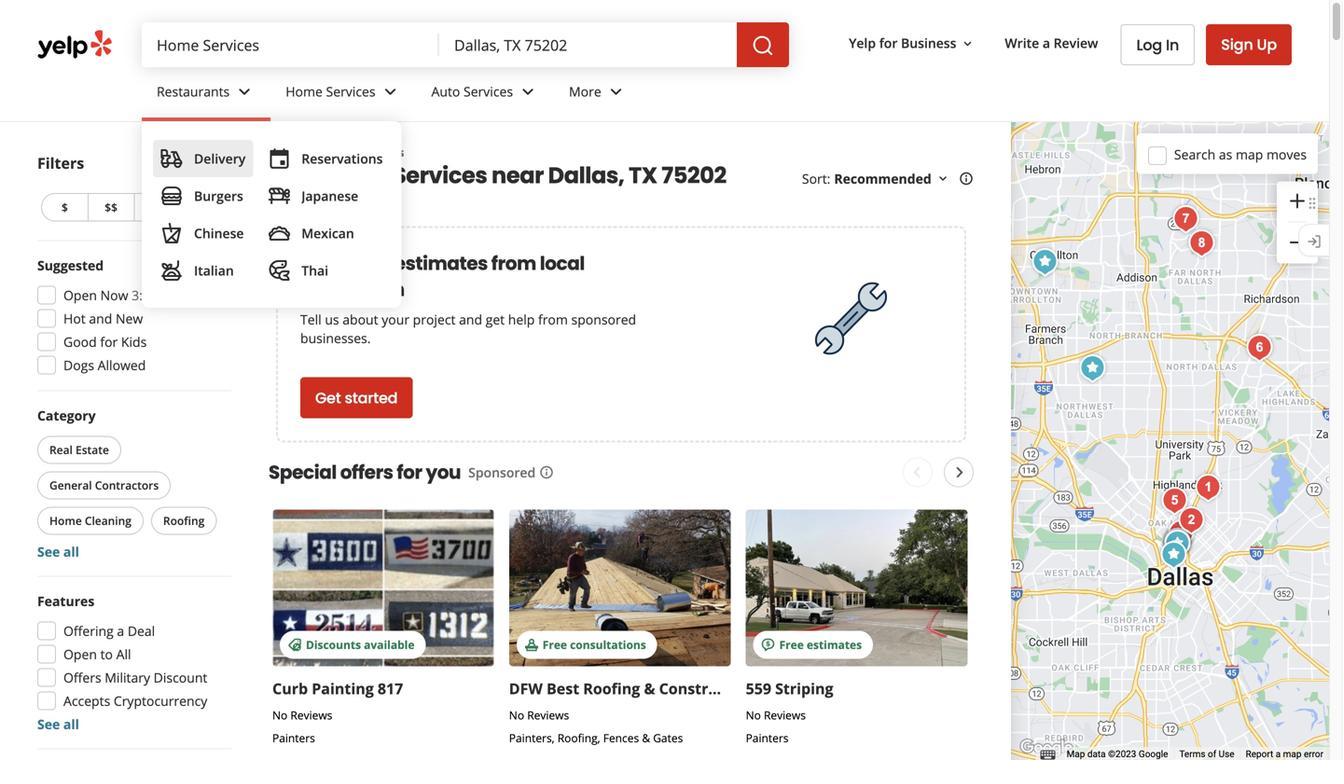 Task type: locate. For each thing, give the bounding box(es) containing it.
1 horizontal spatial no
[[509, 707, 524, 723]]

reviews down curb at the left
[[290, 707, 332, 723]]

discounts available link
[[272, 510, 494, 666]]

16 chevron down v2 image
[[960, 36, 975, 51], [935, 171, 950, 186]]

1 painters from the left
[[272, 730, 315, 746]]

1 horizontal spatial reviews
[[527, 707, 569, 723]]

and left get
[[459, 311, 482, 328]]

0 vertical spatial see all button
[[37, 543, 79, 561]]

menu inside business categories element
[[142, 121, 402, 308]]

menu containing delivery
[[142, 121, 402, 308]]

0 horizontal spatial estimates
[[394, 250, 488, 276]]

delivery link
[[153, 140, 253, 177]]

1 horizontal spatial best
[[547, 679, 579, 699]]

0 horizontal spatial roofing
[[163, 513, 205, 528]]

estimates inside free price estimates from local handymen tell us about your project and get help from sponsored businesses.
[[394, 250, 488, 276]]

tell
[[300, 311, 322, 328]]

1 horizontal spatial 24 chevron down v2 image
[[517, 81, 539, 103]]

0 vertical spatial best
[[269, 160, 317, 191]]

yelp left 16 chevron right v2 image
[[269, 145, 293, 160]]

1 horizontal spatial 16 chevron down v2 image
[[960, 36, 975, 51]]

general contractors
[[49, 478, 159, 493]]

16 chevron down v2 image inside yelp for business button
[[960, 36, 975, 51]]

mexican
[[302, 224, 354, 242]]

see all down accepts at the left of page
[[37, 715, 79, 733]]

home inside "home cleaning" button
[[49, 513, 82, 528]]

2 painters from the left
[[746, 730, 789, 746]]

1 horizontal spatial free
[[543, 637, 567, 652]]

report
[[1246, 749, 1273, 760]]

painters down curb at the left
[[272, 730, 315, 746]]

0 vertical spatial from
[[491, 250, 536, 276]]

1 vertical spatial see all button
[[37, 715, 79, 733]]

24 chevron down v2 image for home services
[[379, 81, 402, 103]]

free inside free price estimates from local handymen tell us about your project and get help from sponsored businesses.
[[300, 250, 340, 276]]

1 24 chevron down v2 image from the left
[[379, 81, 402, 103]]

a inside group
[[117, 622, 124, 640]]

business categories element
[[142, 67, 1292, 308]]

2 all from the top
[[63, 715, 79, 733]]

1 see from the top
[[37, 543, 60, 561]]

free estimates
[[779, 637, 862, 652]]

1 horizontal spatial for
[[397, 459, 422, 485]]

16 chevron down v2 image inside recommended popup button
[[935, 171, 950, 186]]

2 horizontal spatial free
[[779, 637, 804, 652]]

sign up link
[[1206, 24, 1292, 65]]

$$$$ button
[[180, 193, 228, 222]]

0 horizontal spatial 16 chevron down v2 image
[[935, 171, 950, 186]]

16 chevron down v2 image right business
[[960, 36, 975, 51]]

restaurants link
[[142, 67, 271, 121]]

& left gates
[[642, 730, 650, 746]]

discounts available
[[306, 637, 415, 652]]

discount
[[154, 669, 207, 687]]

3 24 chevron down v2 image from the left
[[605, 81, 627, 103]]

2 see from the top
[[37, 715, 60, 733]]

1 horizontal spatial a
[[1043, 34, 1050, 52]]

0 vertical spatial see
[[37, 543, 60, 561]]

get started button
[[300, 377, 413, 418]]

offers
[[340, 459, 393, 485]]

next door painting image
[[1159, 523, 1196, 561]]

auto services link
[[417, 67, 554, 121]]

gates
[[653, 730, 683, 746]]

sponsored
[[468, 464, 536, 481]]

24 mexican v2 image
[[268, 222, 290, 244]]

0 horizontal spatial none field
[[157, 35, 424, 55]]

$$$$
[[191, 200, 217, 215]]

no inside curb painting 817 no reviews painters
[[272, 707, 288, 723]]

estimates up project
[[394, 250, 488, 276]]

24 chevron down v2 image left 'auto'
[[379, 81, 402, 103]]

reviews inside dfw best roofing & construction solutions no reviews painters, roofing, fences & gates
[[527, 707, 569, 723]]

559 striping link
[[746, 679, 834, 699]]

0 horizontal spatial a
[[117, 622, 124, 640]]

1 vertical spatial 16 chevron down v2 image
[[935, 171, 950, 186]]

estate
[[76, 442, 109, 458]]

a right report on the bottom right of the page
[[1276, 749, 1281, 760]]

559 striping image
[[1159, 525, 1196, 562]]

1 vertical spatial estimates
[[807, 637, 862, 652]]

24 chevron down v2 image inside auto services link
[[517, 81, 539, 103]]

1 horizontal spatial yelp
[[849, 34, 876, 52]]

burgers link
[[153, 177, 253, 215]]

None search field
[[142, 22, 793, 67]]

roofing down consultations
[[583, 679, 640, 699]]

24 chevron down v2 image inside more link
[[605, 81, 627, 103]]

3 no from the left
[[746, 707, 761, 723]]

restaurants
[[157, 83, 230, 100]]

offers military discount
[[63, 669, 207, 687]]

contractors
[[95, 478, 159, 493]]

estimates
[[394, 250, 488, 276], [807, 637, 862, 652]]

0 vertical spatial map
[[1236, 145, 1263, 163]]

0 vertical spatial all
[[63, 543, 79, 561]]

see all button
[[37, 543, 79, 561], [37, 715, 79, 733]]

0 vertical spatial &
[[644, 679, 655, 699]]

google image
[[1016, 736, 1077, 760]]

home services up japanese at left top
[[323, 145, 404, 160]]

no up painters,
[[509, 707, 524, 723]]

military
[[105, 669, 150, 687]]

0 horizontal spatial and
[[89, 310, 112, 327]]

for up dogs allowed
[[100, 333, 118, 351]]

1 horizontal spatial map
[[1283, 749, 1302, 760]]

16 discount available v2 image
[[287, 638, 302, 653]]

map right as
[[1236, 145, 1263, 163]]

1 open from the top
[[63, 286, 97, 304]]

filters
[[37, 153, 84, 173]]

none field up 24 chevron down v2 image
[[157, 35, 424, 55]]

1 horizontal spatial and
[[459, 311, 482, 328]]

recommended
[[834, 170, 932, 187]]

in
[[1166, 35, 1179, 56]]

free down mexican
[[300, 250, 340, 276]]

of
[[1208, 749, 1217, 760]]

see all down "home cleaning" button
[[37, 543, 79, 561]]

1 vertical spatial map
[[1283, 749, 1302, 760]]

24 chevron down v2 image for auto services
[[517, 81, 539, 103]]

error
[[1304, 749, 1324, 760]]

terms of use link
[[1179, 749, 1235, 760]]

2 24 chevron down v2 image from the left
[[517, 81, 539, 103]]

sort:
[[802, 170, 831, 187]]

1 see all button from the top
[[37, 543, 79, 561]]

free consultations
[[543, 637, 646, 652]]

24 chevron down v2 image right more
[[605, 81, 627, 103]]

0 horizontal spatial no
[[272, 707, 288, 723]]

0 vertical spatial a
[[1043, 34, 1050, 52]]

reservations
[[302, 150, 383, 167]]

see all button down accepts at the left of page
[[37, 715, 79, 733]]

1 vertical spatial from
[[538, 311, 568, 328]]

Near text field
[[454, 35, 722, 55]]

map
[[1236, 145, 1263, 163], [1283, 749, 1302, 760]]

2 reviews from the left
[[527, 707, 569, 723]]

a for report
[[1276, 749, 1281, 760]]

for inside group
[[100, 333, 118, 351]]

open up hot
[[63, 286, 97, 304]]

from right help
[[538, 311, 568, 328]]

2 horizontal spatial a
[[1276, 749, 1281, 760]]

2 horizontal spatial 24 chevron down v2 image
[[605, 81, 627, 103]]

general
[[49, 478, 92, 493]]

anchor plumbing image
[[1159, 525, 1196, 562]]

2 open from the top
[[63, 645, 97, 663]]

reviews up painters,
[[527, 707, 569, 723]]

group
[[1277, 181, 1318, 264], [32, 256, 231, 380], [34, 406, 231, 561], [32, 592, 231, 734]]

1 all from the top
[[63, 543, 79, 561]]

more link
[[554, 67, 642, 121]]

ready my property image
[[1156, 482, 1193, 520]]

home services link up japanese at left top
[[323, 145, 404, 160]]

None field
[[157, 35, 424, 55], [454, 35, 722, 55]]

24 reservations v2 image
[[268, 147, 290, 170]]

small jobs unlimited image
[[1183, 225, 1220, 262]]

24 chevron down v2 image inside "home services" link
[[379, 81, 402, 103]]

for for good
[[100, 333, 118, 351]]

24 chevron down v2 image right auto services
[[517, 81, 539, 103]]

special
[[269, 459, 337, 485]]

0 vertical spatial yelp
[[849, 34, 876, 52]]

for left you
[[397, 459, 422, 485]]

services right 'auto'
[[464, 83, 513, 100]]

electrician on call image
[[1167, 201, 1205, 238]]

a
[[1043, 34, 1050, 52], [117, 622, 124, 640], [1276, 749, 1281, 760]]

search image
[[752, 35, 774, 57]]

none field find
[[157, 35, 424, 55]]

group containing features
[[32, 592, 231, 734]]

reviews inside 559 striping no reviews painters
[[764, 707, 806, 723]]

1 vertical spatial &
[[642, 730, 650, 746]]

none field up more
[[454, 35, 722, 55]]

roofing right cleaning
[[163, 513, 205, 528]]

free
[[300, 250, 340, 276], [543, 637, 567, 652], [779, 637, 804, 652]]

0 vertical spatial home services
[[286, 83, 375, 100]]

0 horizontal spatial for
[[100, 333, 118, 351]]

map left error
[[1283, 749, 1302, 760]]

75202
[[662, 160, 726, 191]]

keyboard shortcuts image
[[1041, 750, 1056, 760]]

all for features
[[63, 715, 79, 733]]

2 see all button from the top
[[37, 715, 79, 733]]

all
[[116, 645, 131, 663]]

1 vertical spatial roofing
[[583, 679, 640, 699]]

home cleaning button
[[37, 507, 144, 535]]

dfw
[[509, 679, 543, 699]]

estimates up striping
[[807, 637, 862, 652]]

1 horizontal spatial none field
[[454, 35, 722, 55]]

0 horizontal spatial map
[[1236, 145, 1263, 163]]

24 italian v2 image
[[160, 259, 183, 282]]

accepts
[[63, 692, 110, 710]]

2 see all from the top
[[37, 715, 79, 733]]

1 horizontal spatial painters
[[746, 730, 789, 746]]

$$$ button
[[134, 193, 180, 222]]

you
[[426, 459, 461, 485]]

no inside 559 striping no reviews painters
[[746, 707, 761, 723]]

1 horizontal spatial roofing
[[583, 679, 640, 699]]

project
[[413, 311, 456, 328]]

open up offers at the bottom of page
[[63, 645, 97, 663]]

from left local
[[491, 250, 536, 276]]

1 and from the left
[[89, 310, 112, 327]]

open for open now 3:41 pm
[[63, 286, 97, 304]]

0 vertical spatial for
[[879, 34, 898, 52]]

1 vertical spatial home services
[[323, 145, 404, 160]]

a left deal
[[117, 622, 124, 640]]

map for moves
[[1236, 145, 1263, 163]]

1 vertical spatial see
[[37, 715, 60, 733]]

see all button down "home cleaning" button
[[37, 543, 79, 561]]

log in
[[1137, 35, 1179, 56]]

construction
[[659, 679, 756, 699]]

0 horizontal spatial free
[[300, 250, 340, 276]]

all
[[63, 543, 79, 561], [63, 715, 79, 733]]

1 horizontal spatial estimates
[[807, 637, 862, 652]]

real
[[49, 442, 73, 458]]

as
[[1219, 145, 1232, 163]]

map region
[[862, 0, 1340, 760]]

0 horizontal spatial reviews
[[290, 707, 332, 723]]

2 none field from the left
[[454, 35, 722, 55]]

for left business
[[879, 34, 898, 52]]

curb painting 817 link
[[272, 679, 403, 699]]

yelp inside button
[[849, 34, 876, 52]]

hot
[[63, 310, 86, 327]]

2 no from the left
[[509, 707, 524, 723]]

map data ©2023 google
[[1067, 749, 1168, 760]]

services left near
[[393, 160, 487, 191]]

previous image
[[906, 461, 928, 484]]

home services down find field
[[286, 83, 375, 100]]

yelp left business
[[849, 34, 876, 52]]

sign
[[1221, 34, 1253, 55]]

roofing button
[[151, 507, 217, 535]]

0 horizontal spatial yelp
[[269, 145, 293, 160]]

features
[[37, 592, 94, 610]]

all down accepts at the left of page
[[63, 715, 79, 733]]

16 info v2 image
[[539, 465, 554, 480]]

see all for features
[[37, 715, 79, 733]]

24 chevron down v2 image
[[379, 81, 402, 103], [517, 81, 539, 103], [605, 81, 627, 103]]

reviews
[[290, 707, 332, 723], [527, 707, 569, 723], [764, 707, 806, 723]]

free for consultations
[[543, 637, 567, 652]]

reviews down 559 striping link
[[764, 707, 806, 723]]

and up good for kids
[[89, 310, 112, 327]]

2 horizontal spatial reviews
[[764, 707, 806, 723]]

2 vertical spatial a
[[1276, 749, 1281, 760]]

1 vertical spatial best
[[547, 679, 579, 699]]

dfw best roofing & construction solutions no reviews painters, roofing, fences & gates
[[509, 679, 829, 746]]

& up gates
[[644, 679, 655, 699]]

free right 16 free consultations v2 image
[[543, 637, 567, 652]]

free price estimates from local handymen image
[[804, 272, 898, 365]]

2 and from the left
[[459, 311, 482, 328]]

a right write
[[1043, 34, 1050, 52]]

painters
[[272, 730, 315, 746], [746, 730, 789, 746]]

16 chevron down v2 image left 16 info v2 icon on the right top of the page
[[935, 171, 950, 186]]

report a map error link
[[1246, 749, 1324, 760]]

2 horizontal spatial for
[[879, 34, 898, 52]]

burgers
[[194, 187, 243, 205]]

no down curb at the left
[[272, 707, 288, 723]]

0 vertical spatial open
[[63, 286, 97, 304]]

1 none field from the left
[[157, 35, 424, 55]]

1 vertical spatial see all
[[37, 715, 79, 733]]

3 reviews from the left
[[764, 707, 806, 723]]

accepts cryptocurrency
[[63, 692, 207, 710]]

0 vertical spatial see all
[[37, 543, 79, 561]]

for inside button
[[879, 34, 898, 52]]

0 vertical spatial estimates
[[394, 250, 488, 276]]

good
[[63, 333, 97, 351]]

offering a deal
[[63, 622, 155, 640]]

0 horizontal spatial best
[[269, 160, 317, 191]]

all down "home cleaning" button
[[63, 543, 79, 561]]

0 horizontal spatial 24 chevron down v2 image
[[379, 81, 402, 103]]

real estate
[[49, 442, 109, 458]]

1 vertical spatial yelp
[[269, 145, 293, 160]]

home services link up reservations
[[271, 67, 417, 121]]

0 vertical spatial 16 chevron down v2 image
[[960, 36, 975, 51]]

1 no from the left
[[272, 707, 288, 723]]

menu
[[142, 121, 402, 308]]

painters inside 559 striping no reviews painters
[[746, 730, 789, 746]]

reservations link
[[260, 140, 390, 177]]

1 vertical spatial a
[[117, 622, 124, 640]]

see all
[[37, 543, 79, 561], [37, 715, 79, 733]]

see
[[37, 543, 60, 561], [37, 715, 60, 733]]

vayeyo installation image
[[1173, 502, 1210, 539]]

data
[[1087, 749, 1106, 760]]

0 horizontal spatial painters
[[272, 730, 315, 746]]

1 vertical spatial all
[[63, 715, 79, 733]]

1 reviews from the left
[[290, 707, 332, 723]]

2 horizontal spatial no
[[746, 707, 761, 723]]

roofing inside dfw best roofing & construction solutions no reviews painters, roofing, fences & gates
[[583, 679, 640, 699]]

painters down 559
[[746, 730, 789, 746]]

0 vertical spatial roofing
[[163, 513, 205, 528]]

2 vertical spatial for
[[397, 459, 422, 485]]

817
[[378, 679, 403, 699]]

1 vertical spatial for
[[100, 333, 118, 351]]

free right the 16 free estimates v2 image at the bottom of page
[[779, 637, 804, 652]]

dfw wall removal image
[[1026, 243, 1064, 281]]

no down 559
[[746, 707, 761, 723]]

1 see all from the top
[[37, 543, 79, 561]]

1 vertical spatial open
[[63, 645, 97, 663]]



Task type: describe. For each thing, give the bounding box(es) containing it.
up
[[1257, 34, 1277, 55]]

report a map error
[[1246, 749, 1324, 760]]

24 thai v2 image
[[268, 259, 290, 282]]

solutions
[[760, 679, 829, 699]]

$$
[[105, 200, 118, 215]]

delivery
[[194, 150, 246, 167]]

good for kids
[[63, 333, 147, 351]]

pm
[[161, 286, 181, 304]]

2 brothers handyman service image
[[1159, 525, 1196, 562]]

1 vertical spatial home services link
[[323, 145, 404, 160]]

more
[[569, 83, 601, 100]]

group containing category
[[34, 406, 231, 561]]

559
[[746, 679, 771, 699]]

tx
[[629, 160, 657, 191]]

16 info v2 image
[[959, 171, 974, 186]]

thai link
[[260, 252, 390, 289]]

italian link
[[153, 252, 253, 289]]

yelp for yelp for business
[[849, 34, 876, 52]]

japanese link
[[260, 177, 390, 215]]

search as map moves
[[1174, 145, 1307, 163]]

0 vertical spatial home services link
[[271, 67, 417, 121]]

home services inside business categories element
[[286, 83, 375, 100]]

new
[[116, 310, 143, 327]]

best inside dfw best roofing & construction solutions no reviews painters, roofing, fences & gates
[[547, 679, 579, 699]]

write
[[1005, 34, 1039, 52]]

1 horizontal spatial from
[[538, 311, 568, 328]]

local
[[540, 250, 585, 276]]

about
[[343, 311, 378, 328]]

offers
[[63, 669, 101, 687]]

open to all
[[63, 645, 131, 663]]

roofing inside button
[[163, 513, 205, 528]]

elite handyman & remodeling image
[[1190, 469, 1227, 507]]

open now 3:41 pm
[[63, 286, 181, 304]]

mokohma image
[[1159, 523, 1196, 561]]

Find text field
[[157, 35, 424, 55]]

0 horizontal spatial from
[[491, 250, 536, 276]]

mexican link
[[260, 215, 390, 252]]

husband for hire image
[[1241, 329, 1278, 367]]

24 chevron down v2 image for more
[[605, 81, 627, 103]]

free estimates link
[[746, 510, 968, 666]]

discounts
[[306, 637, 361, 652]]

16 chevron down v2 image for yelp for business
[[960, 36, 975, 51]]

best home services near dallas, tx 75202
[[269, 160, 726, 191]]

map
[[1067, 749, 1085, 760]]

a for offering
[[117, 622, 124, 640]]

italian
[[194, 262, 234, 279]]

reviews inside curb painting 817 no reviews painters
[[290, 707, 332, 723]]

japanese
[[302, 187, 358, 205]]

a for write
[[1043, 34, 1050, 52]]

sponsored
[[571, 311, 636, 328]]

yelp for yelp link
[[269, 145, 293, 160]]

terms of use
[[1179, 749, 1235, 760]]

home cleaning
[[49, 513, 131, 528]]

painters,
[[509, 730, 555, 746]]

free for price
[[300, 250, 340, 276]]

auto
[[431, 83, 460, 100]]

us
[[325, 311, 339, 328]]

services up japanese link
[[359, 145, 404, 160]]

and inside free price estimates from local handymen tell us about your project and get help from sponsored businesses.
[[459, 311, 482, 328]]

©2023
[[1108, 749, 1137, 760]]

cryptocurrency
[[114, 692, 207, 710]]

group containing suggested
[[32, 256, 231, 380]]

yelp for business
[[849, 34, 957, 52]]

handymen
[[300, 276, 405, 303]]

see all button for features
[[37, 715, 79, 733]]

kids
[[121, 333, 147, 351]]

yelp link
[[269, 145, 293, 160]]

category
[[37, 407, 96, 424]]

recommended button
[[834, 170, 950, 187]]

see all button for category
[[37, 543, 79, 561]]

chinese link
[[153, 215, 253, 252]]

edwins general home improvement image
[[1074, 350, 1111, 387]]

write a review
[[1005, 34, 1098, 52]]

c&j construction remodeling image
[[1155, 536, 1192, 574]]

consultations
[[570, 637, 646, 652]]

now
[[100, 286, 128, 304]]

general contractors button
[[37, 472, 171, 500]]

price
[[344, 250, 391, 276]]

curb
[[272, 679, 308, 699]]

16 free estimates v2 image
[[761, 638, 776, 653]]

home inside business categories element
[[286, 83, 323, 100]]

no inside dfw best roofing & construction solutions no reviews painters, roofing, fences & gates
[[509, 707, 524, 723]]

$$$
[[148, 200, 167, 215]]

log
[[1137, 35, 1162, 56]]

free for estimates
[[779, 637, 804, 652]]

559 striping no reviews painters
[[746, 679, 834, 746]]

search
[[1174, 145, 1216, 163]]

for for yelp
[[879, 34, 898, 52]]

hot and new
[[63, 310, 143, 327]]

16 chevron right v2 image
[[300, 145, 315, 160]]

businesses.
[[300, 329, 371, 347]]

see all for category
[[37, 543, 79, 561]]

painters inside curb painting 817 no reviews painters
[[272, 730, 315, 746]]

auto services
[[431, 83, 513, 100]]

16 free consultations v2 image
[[524, 638, 539, 653]]

16 chevron down v2 image for recommended
[[935, 171, 950, 186]]

and inside group
[[89, 310, 112, 327]]

$ button
[[41, 193, 87, 222]]

zoom out image
[[1286, 231, 1309, 254]]

$
[[62, 200, 68, 215]]

open for open to all
[[63, 645, 97, 663]]

services up reservations
[[326, 83, 375, 100]]

free consultations link
[[509, 510, 731, 666]]

started
[[345, 387, 398, 408]]

real estate button
[[37, 436, 121, 464]]

free price estimates from local handymen tell us about your project and get help from sponsored businesses.
[[300, 250, 636, 347]]

review
[[1054, 34, 1098, 52]]

24 chinese v2 image
[[160, 222, 183, 244]]

dogs
[[63, 356, 94, 374]]

to
[[100, 645, 113, 663]]

zoom in image
[[1286, 190, 1309, 212]]

get
[[315, 387, 341, 408]]

all for category
[[63, 543, 79, 561]]

help
[[508, 311, 535, 328]]

chinese
[[194, 224, 244, 242]]

google
[[1139, 749, 1168, 760]]

allowed
[[98, 356, 146, 374]]

24 sushi v2 image
[[268, 185, 290, 207]]

see for category
[[37, 543, 60, 561]]

next image
[[949, 461, 971, 484]]

log in link
[[1121, 24, 1195, 65]]

24 chevron down v2 image
[[233, 81, 256, 103]]

none field near
[[454, 35, 722, 55]]

fences
[[603, 730, 639, 746]]

special offers for you
[[269, 459, 461, 485]]

24 delivery v2 image
[[160, 147, 183, 170]]

see for features
[[37, 715, 60, 733]]

terms
[[1179, 749, 1206, 760]]

air duct cleaning dallas - clean air dallas pro image
[[1163, 515, 1200, 552]]

roofing,
[[558, 730, 600, 746]]

24 burgers v2 image
[[160, 185, 183, 207]]

map for error
[[1283, 749, 1302, 760]]

suggested
[[37, 257, 104, 274]]



Task type: vqa. For each thing, say whether or not it's contained in the screenshot.
See Hours link
no



